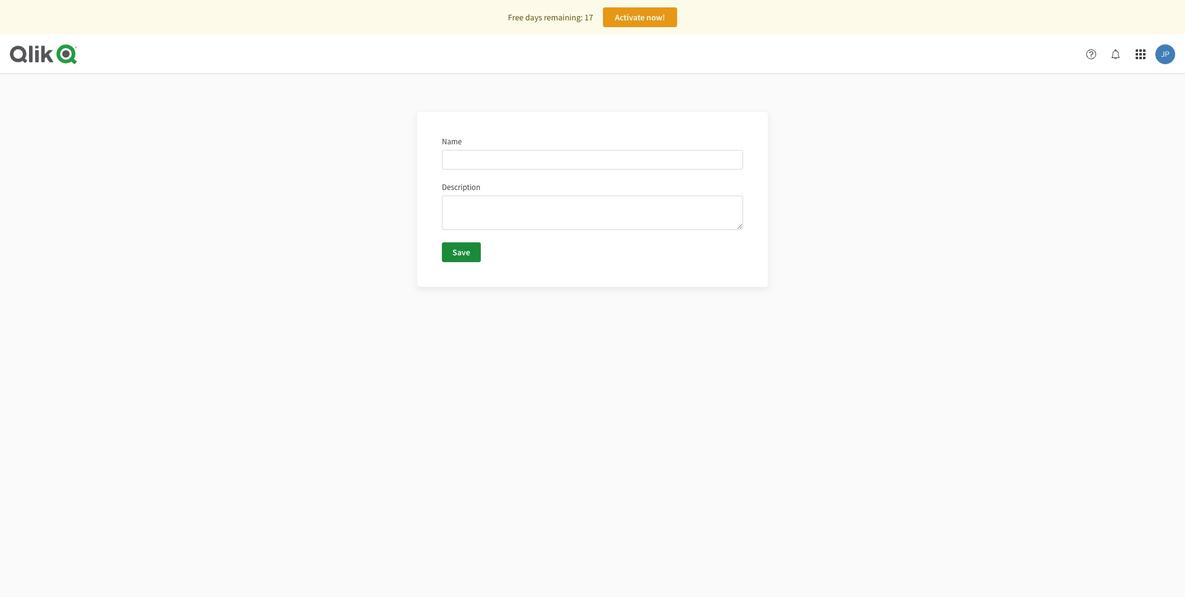 Task type: locate. For each thing, give the bounding box(es) containing it.
Name text field
[[442, 150, 743, 170]]

activate
[[615, 12, 645, 23]]

Description text field
[[442, 196, 743, 230]]

remaining:
[[544, 12, 583, 23]]

17
[[585, 12, 593, 23]]

free days remaining: 17
[[508, 12, 593, 23]]

james peterson image
[[1156, 44, 1175, 64]]

save
[[452, 247, 470, 258]]

activate now!
[[615, 12, 665, 23]]



Task type: describe. For each thing, give the bounding box(es) containing it.
now!
[[647, 12, 665, 23]]

days
[[525, 12, 542, 23]]

description
[[442, 182, 480, 193]]

name
[[442, 136, 462, 147]]

save button
[[442, 242, 481, 262]]

free
[[508, 12, 524, 23]]

activate now! link
[[603, 7, 677, 27]]



Task type: vqa. For each thing, say whether or not it's contained in the screenshot.
Description text field
yes



